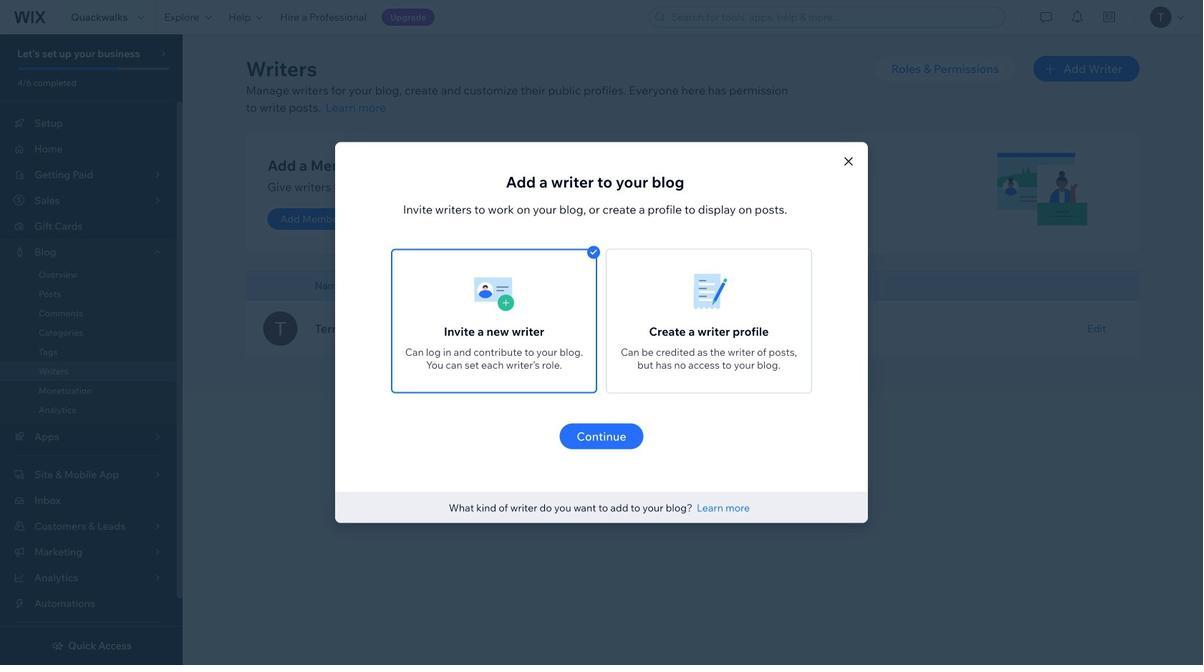 Task type: locate. For each thing, give the bounding box(es) containing it.
Search for tools, apps, help & more... field
[[667, 7, 1001, 27]]

sidebar element
[[0, 34, 183, 666]]



Task type: vqa. For each thing, say whether or not it's contained in the screenshot.
the Analytics
no



